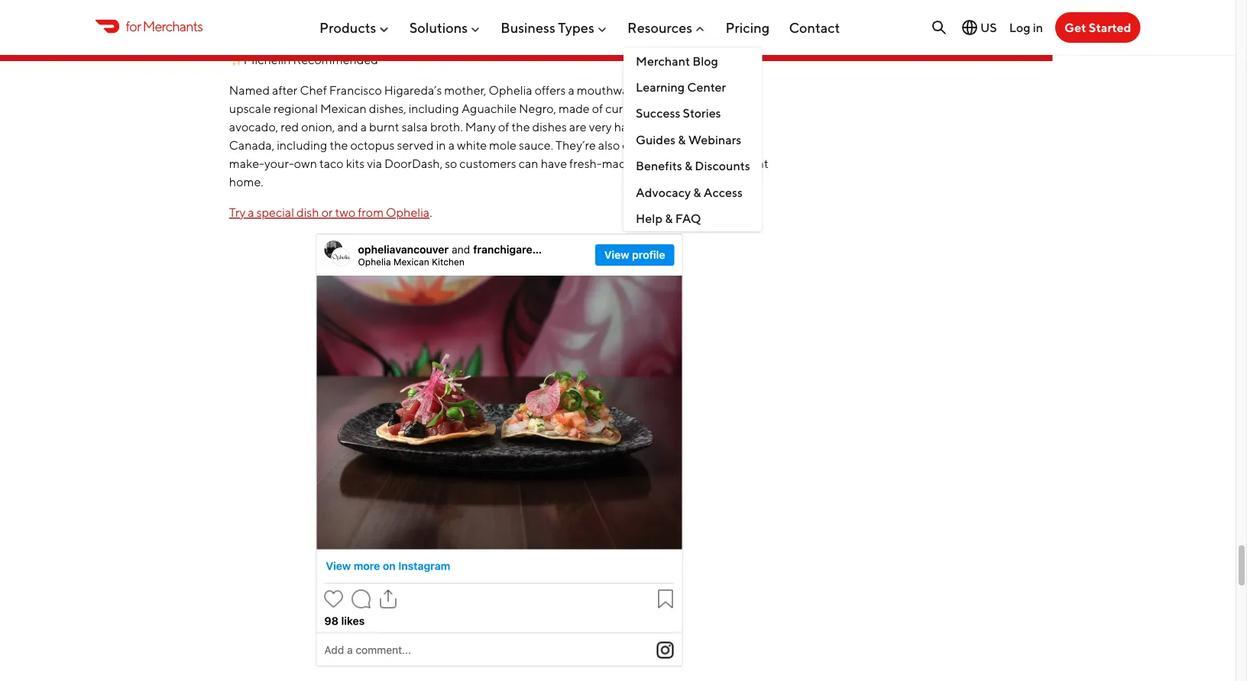 Task type: locate. For each thing, give the bounding box(es) containing it.
or
[[322, 205, 333, 220]]

get
[[1065, 20, 1087, 35]]

0 horizontal spatial the
[[330, 138, 348, 152]]

& for access
[[694, 185, 701, 199]]

of up mole
[[498, 119, 509, 134]]

1 horizontal spatial of
[[592, 101, 603, 116]]

1 vertical spatial and
[[337, 119, 358, 134]]

including up own at the left top of the page
[[277, 138, 327, 152]]

0 horizontal spatial and
[[337, 119, 358, 134]]

0 vertical spatial including
[[409, 101, 459, 116]]

0 horizontal spatial of
[[498, 119, 509, 134]]

ophelia inside the named after chef francisco higareda's mother, ophelia offers a mouthwatering menu full of upscale regional mexican dishes, including aguachile negro, made of cured prawns and scallops, avocado, red onion, and a burnt salsa broth. many of the dishes are very hard to find elsewhere in canada, including the octopus served in a white mole sauce. they're also deliver-savvy: they offer make-your-own taco kits via doordash, so customers can have fresh-made, ophelia-quality tacos at home.
[[489, 83, 532, 97]]

your-
[[264, 156, 294, 171]]

served
[[397, 138, 434, 152]]

& left access at the right of the page
[[694, 185, 701, 199]]

contact
[[789, 19, 840, 36]]

of right full
[[716, 83, 727, 97]]

us
[[981, 20, 997, 35]]

octopus
[[350, 138, 395, 152]]

burnt
[[369, 119, 399, 134]]

0 horizontal spatial ophelia
[[386, 205, 430, 220]]

success stories
[[636, 106, 721, 120]]

& for discounts
[[685, 159, 693, 173]]

white
[[457, 138, 487, 152]]

can
[[519, 156, 539, 171]]

guides & webinars
[[636, 132, 742, 147]]

& right find
[[678, 132, 686, 147]]

1 vertical spatial the
[[330, 138, 348, 152]]

a up the octopus
[[361, 119, 367, 134]]

very
[[589, 119, 612, 134]]

a right try
[[248, 205, 254, 220]]

menu
[[663, 83, 695, 97]]

2 vertical spatial of
[[498, 119, 509, 134]]

upscale
[[229, 101, 271, 116]]

0 horizontal spatial in
[[436, 138, 446, 152]]

& left faq at the top of page
[[665, 211, 673, 226]]

& for faq
[[665, 211, 673, 226]]

they
[[699, 138, 723, 152]]

in up "offer"
[[737, 119, 747, 134]]

salsa
[[402, 119, 428, 134]]

for merchants link
[[95, 16, 203, 37]]

get started button
[[1056, 12, 1141, 43]]

hard
[[614, 119, 639, 134]]

business types
[[501, 19, 594, 36]]

of
[[716, 83, 727, 97], [592, 101, 603, 116], [498, 119, 509, 134]]

offer
[[726, 138, 752, 152]]

the up taco
[[330, 138, 348, 152]]

access
[[704, 185, 743, 199]]

at
[[758, 156, 769, 171]]

1 vertical spatial in
[[737, 119, 747, 134]]

in
[[1033, 20, 1043, 35], [737, 119, 747, 134], [436, 138, 446, 152]]

1 vertical spatial including
[[277, 138, 327, 152]]

taco
[[319, 156, 344, 171]]

the
[[512, 119, 530, 134], [330, 138, 348, 152]]

regional
[[274, 101, 318, 116]]

benefits & discounts
[[636, 159, 750, 173]]

2 vertical spatial in
[[436, 138, 446, 152]]

of up very
[[592, 101, 603, 116]]

merchant
[[636, 53, 690, 68]]

ophelia up aguachile
[[489, 83, 532, 97]]

1 horizontal spatial ophelia
[[489, 83, 532, 97]]

& down savvy:
[[685, 159, 693, 173]]

scallops,
[[704, 101, 750, 116]]

2 horizontal spatial of
[[716, 83, 727, 97]]

and down learning center link
[[681, 101, 702, 116]]

1 horizontal spatial including
[[409, 101, 459, 116]]

0 vertical spatial and
[[681, 101, 702, 116]]

full
[[697, 83, 714, 97]]

globe line image
[[961, 18, 979, 37]]

1 horizontal spatial in
[[737, 119, 747, 134]]

michelin
[[244, 52, 291, 67]]

solutions link
[[409, 13, 482, 42]]

including up broth.
[[409, 101, 459, 116]]

the up sauce.
[[512, 119, 530, 134]]

0 vertical spatial in
[[1033, 20, 1043, 35]]

mother,
[[444, 83, 487, 97]]

1 vertical spatial of
[[592, 101, 603, 116]]

after
[[272, 83, 298, 97]]

named
[[229, 83, 270, 97]]

and down mexican
[[337, 119, 358, 134]]

in down broth.
[[436, 138, 446, 152]]

0 vertical spatial ophelia
[[489, 83, 532, 97]]

savvy:
[[664, 138, 697, 152]]

cured
[[606, 101, 637, 116]]

many
[[465, 119, 496, 134]]

higareda's
[[384, 83, 442, 97]]

in right log
[[1033, 20, 1043, 35]]

solutions
[[409, 19, 468, 36]]

special
[[257, 205, 294, 220]]

✨
[[229, 52, 241, 67]]

mouthwatering
[[577, 83, 661, 97]]

resources
[[628, 19, 693, 36]]

1 horizontal spatial the
[[512, 119, 530, 134]]

✨ michelin recommended
[[229, 52, 378, 67]]

make-
[[229, 156, 264, 171]]

success
[[636, 106, 681, 120]]

2 horizontal spatial in
[[1033, 20, 1043, 35]]

are
[[569, 119, 587, 134]]

help & faq
[[636, 211, 701, 226]]

ophelia
[[489, 83, 532, 97], [386, 205, 430, 220]]

also
[[598, 138, 620, 152]]

recommended
[[293, 52, 378, 67]]

ophelia right the from
[[386, 205, 430, 220]]

to
[[642, 119, 653, 134]]

guides
[[636, 132, 676, 147]]

0 vertical spatial the
[[512, 119, 530, 134]]

log in
[[1010, 20, 1043, 35]]

products
[[320, 19, 376, 36]]

&
[[678, 132, 686, 147], [685, 159, 693, 173], [694, 185, 701, 199], [665, 211, 673, 226]]

1 vertical spatial ophelia
[[386, 205, 430, 220]]

including
[[409, 101, 459, 116], [277, 138, 327, 152]]

find
[[655, 119, 676, 134]]



Task type: vqa. For each thing, say whether or not it's contained in the screenshot.
mouthwatering in the top of the page
yes



Task type: describe. For each thing, give the bounding box(es) containing it.
a up made
[[568, 83, 575, 97]]

own
[[294, 156, 317, 171]]

negro,
[[519, 101, 556, 116]]

resources link
[[628, 13, 706, 42]]

log
[[1010, 20, 1031, 35]]

merchants
[[143, 18, 203, 34]]

so
[[445, 156, 457, 171]]

1 horizontal spatial and
[[681, 101, 702, 116]]

dish
[[297, 205, 319, 220]]

sauce.
[[519, 138, 553, 152]]

francisco
[[329, 83, 382, 97]]

aguachile
[[462, 101, 517, 116]]

doordash,
[[385, 156, 443, 171]]

canada,
[[229, 138, 274, 152]]

benefits & discounts link
[[624, 153, 763, 179]]

advocacy
[[636, 185, 691, 199]]

for merchants
[[126, 18, 203, 34]]

discounts
[[695, 159, 750, 173]]

blog
[[693, 53, 718, 68]]

chef
[[300, 83, 327, 97]]

webinars
[[688, 132, 742, 147]]

red
[[281, 119, 299, 134]]

learning center link
[[624, 74, 763, 100]]

success stories link
[[624, 100, 763, 127]]

business types link
[[501, 13, 608, 42]]

named after chef francisco higareda's mother, ophelia offers a mouthwatering menu full of upscale regional mexican dishes, including aguachile negro, made of cured prawns and scallops, avocado, red onion, and a burnt salsa broth. many of the dishes are very hard to find elsewhere in canada, including the octopus served in a white mole sauce. they're also deliver-savvy: they offer make-your-own taco kits via doordash, so customers can have fresh-made, ophelia-quality tacos at home.
[[229, 83, 769, 189]]

0 horizontal spatial including
[[277, 138, 327, 152]]

deliver-
[[622, 138, 664, 152]]

.
[[430, 205, 432, 220]]

stories
[[683, 106, 721, 120]]

tacos
[[726, 156, 756, 171]]

kits
[[346, 156, 365, 171]]

avocado,
[[229, 119, 278, 134]]

have
[[541, 156, 567, 171]]

quality
[[687, 156, 724, 171]]

for
[[126, 18, 141, 34]]

onion,
[[301, 119, 335, 134]]

pricing link
[[726, 13, 770, 42]]

business
[[501, 19, 555, 36]]

made,
[[602, 156, 636, 171]]

help
[[636, 211, 663, 226]]

products link
[[320, 13, 390, 42]]

merchant blog
[[636, 53, 718, 68]]

two
[[335, 205, 356, 220]]

from
[[358, 205, 384, 220]]

help & faq link
[[624, 205, 763, 232]]

started
[[1089, 20, 1132, 35]]

fresh-
[[570, 156, 602, 171]]

guides & webinars link
[[624, 127, 763, 153]]

advocacy & access link
[[624, 179, 763, 205]]

& for webinars
[[678, 132, 686, 147]]

dishes
[[532, 119, 567, 134]]

made
[[559, 101, 590, 116]]

a up so
[[448, 138, 455, 152]]

try
[[229, 205, 246, 220]]

home.
[[229, 174, 263, 189]]

they're
[[556, 138, 596, 152]]

customers
[[460, 156, 517, 171]]

center
[[687, 80, 726, 94]]

advocacy & access
[[636, 185, 743, 199]]

merchant blog link
[[624, 48, 763, 74]]

get started
[[1065, 20, 1132, 35]]

try a special dish or two from ophelia .
[[229, 205, 432, 220]]

0 vertical spatial of
[[716, 83, 727, 97]]

ophelia-
[[638, 156, 687, 171]]

types
[[558, 19, 594, 36]]

prawns
[[640, 101, 679, 116]]

learning
[[636, 80, 685, 94]]

mole
[[489, 138, 517, 152]]

dishes,
[[369, 101, 406, 116]]

faq
[[675, 211, 701, 226]]

try a special dish or two from ophelia link
[[229, 205, 430, 220]]

pricing
[[726, 19, 770, 36]]

offers
[[535, 83, 566, 97]]

elsewhere
[[679, 119, 734, 134]]

broth.
[[430, 119, 463, 134]]



